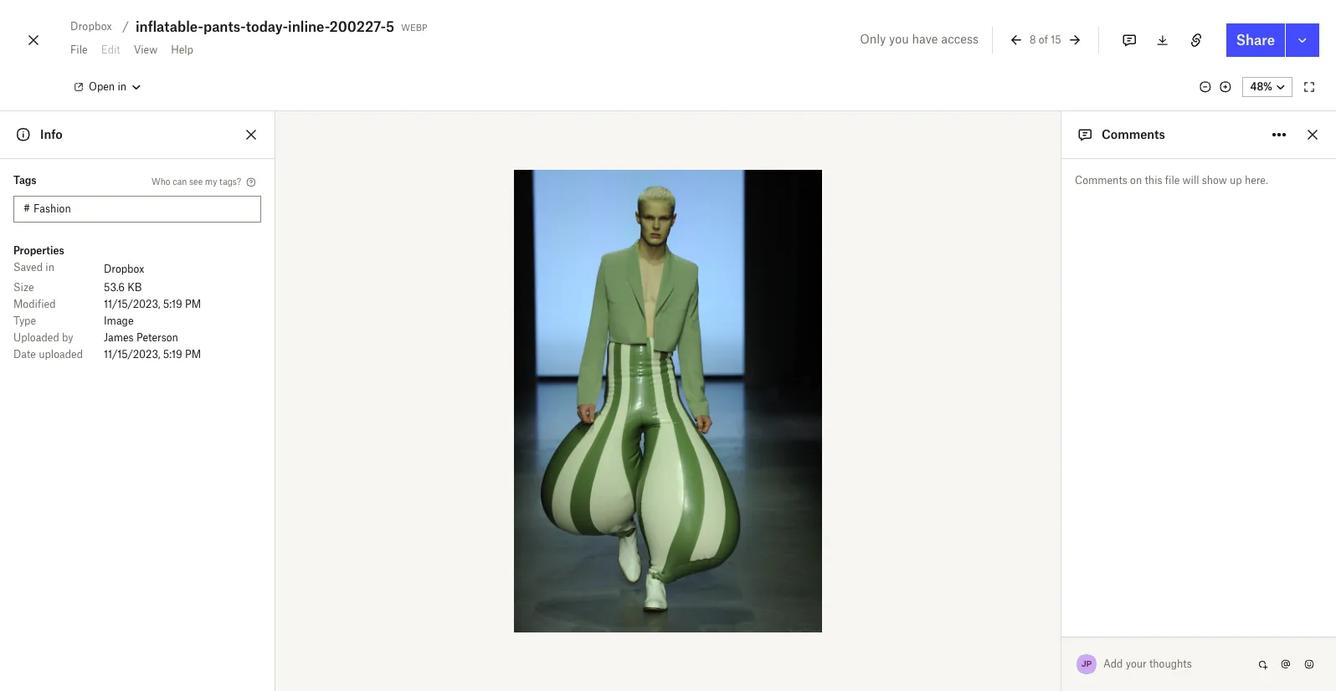 Task type: vqa. For each thing, say whether or not it's contained in the screenshot.
From date
no



Task type: locate. For each thing, give the bounding box(es) containing it.
5 row from the top
[[13, 330, 261, 347]]

microsoft_pride_21_pride_flag.jpg uploaded to
[[986, 469, 1151, 498]]

0 horizontal spatial of
[[1039, 33, 1048, 46]]

1 11/15/2023, from the top
[[104, 298, 160, 311]]

row down image
[[13, 330, 261, 347]]

row containing size
[[13, 280, 261, 296]]

microsoft_pride_21_demisexual.jpg uploaded to
[[986, 321, 1158, 350]]

1 vertical spatial pm
[[185, 348, 201, 361]]

5:19 up "peterson"
[[163, 298, 182, 311]]

to inside the microsoft_pride_21_bisexual.jpg uploaded to
[[1059, 389, 1067, 399]]

properties
[[13, 244, 64, 257]]

to inside microsoft_pride_21_pride_flag.jpg uploaded to
[[1059, 488, 1067, 498]]

to
[[1059, 340, 1067, 350], [1059, 389, 1067, 399], [1059, 439, 1067, 449], [1059, 488, 1067, 498], [1059, 537, 1067, 548], [1059, 587, 1067, 597]]

seconds
[[1023, 661, 1062, 674]]

microsoft_pride_21_pride_flag.jpg
[[986, 469, 1151, 481]]

in right open
[[118, 80, 126, 93]]

to for microsoft_pride_21_neutrois.jpg
[[1059, 439, 1067, 449]]

open
[[89, 80, 115, 93]]

0 horizontal spatial in
[[45, 261, 54, 274]]

11/15/2023,
[[104, 298, 160, 311], [104, 348, 160, 361]]

row
[[13, 260, 261, 280], [13, 280, 261, 296], [13, 296, 261, 313], [13, 313, 261, 330], [13, 330, 261, 347], [13, 347, 261, 363]]

6 to from the top
[[1059, 587, 1067, 597]]

1 11/15/2023, 5:19 pm from the top
[[104, 298, 201, 311]]

microsoft_pride_21_intersex.jpg
[[986, 518, 1140, 531]]

uploaded inside microsoft_pride_21_pansexual.jpg uploaded to
[[1019, 587, 1057, 597]]

to inside microsoft_pride_21_demisexual.jpg uploaded to
[[1059, 340, 1067, 350]]

date
[[13, 348, 36, 361]]

0 vertical spatial 5:19
[[163, 298, 182, 311]]

8 of 15
[[1030, 33, 1061, 46]]

pm
[[185, 298, 201, 311], [185, 348, 201, 361]]

uploaded down 'type'
[[13, 332, 59, 344]]

comments for comments on this file will show up here.
[[1075, 174, 1128, 187]]

row containing uploaded by
[[13, 330, 261, 347]]

jp
[[1081, 659, 1092, 670]]

2 5:19 from the top
[[163, 348, 182, 361]]

in down properties
[[45, 261, 54, 274]]

1 horizontal spatial of
[[1090, 646, 1101, 661]]

microsoft_pride_21_neutrois.jpg uploaded to
[[986, 419, 1143, 449]]

uploaded down microsoft_pride_21_neutrois.jpg at bottom
[[1019, 439, 1057, 449]]

0 vertical spatial 11/15/2023,
[[104, 298, 160, 311]]

info
[[40, 127, 62, 141]]

microsoft_pride_21_bisexual.jpg
[[986, 370, 1142, 383]]

in inside popup button
[[118, 80, 126, 93]]

dropbox up 'file'
[[70, 20, 112, 33]]

uploaded inside microsoft_pride_21_demisexual.jpg uploaded to
[[1019, 340, 1057, 350]]

to down microsoft_pride_21_demisexual.jpg
[[1059, 340, 1067, 350]]

1 vertical spatial 11/15/2023,
[[104, 348, 160, 361]]

1 pm from the top
[[185, 298, 201, 311]]

0 vertical spatial dropbox
[[70, 20, 112, 33]]

0 vertical spatial pm
[[185, 298, 201, 311]]

comments up on
[[1102, 127, 1165, 141]]

uploaded inside microsoft_pride_21_pride_flag.jpg uploaded to
[[1019, 488, 1057, 498]]

microsoft_pride_21_intersex.jpg uploaded to
[[986, 518, 1140, 548]]

you
[[889, 32, 909, 46]]

today-
[[246, 18, 288, 35]]

to for microsoft_pride_21_demisexual.jpg
[[1059, 340, 1067, 350]]

row containing type
[[13, 313, 261, 330]]

of right "8"
[[1039, 33, 1048, 46]]

row down dropbox link
[[13, 280, 261, 296]]

11/15/2023, 5:19 pm down "peterson"
[[104, 348, 201, 361]]

uploaded for microsoft_pride_21_neutrois.jpg
[[1019, 439, 1057, 449]]

2 to from the top
[[1059, 389, 1067, 399]]

4 to from the top
[[1059, 488, 1067, 498]]

uploaded inside the microsoft_pride_21_bisexual.jpg uploaded to
[[1019, 389, 1057, 399]]

copy link
[[1234, 625, 1280, 638]]

row containing modified
[[13, 296, 261, 313]]

to down microsoft_pride_21_neutrois.jpg at bottom
[[1059, 439, 1067, 449]]

2 11/15/2023, from the top
[[104, 348, 160, 361]]

11/15/2023, 5:19 pm for peterson
[[104, 348, 201, 361]]

48%
[[1250, 80, 1273, 93]]

file button
[[64, 37, 94, 64]]

inline-
[[288, 18, 330, 35]]

pm for peterson
[[185, 348, 201, 361]]

row up james peterson
[[13, 313, 261, 330]]

1 vertical spatial 11/15/2023, 5:19 pm
[[104, 348, 201, 361]]

53.6
[[104, 281, 125, 294]]

of inside uploading 60 of 64 items 47 seconds left
[[1090, 646, 1101, 661]]

to down 'microsoft_pride_21_intersex.jpg' on the bottom right
[[1059, 537, 1067, 548]]

1 vertical spatial comments
[[1075, 174, 1128, 187]]

in
[[118, 80, 126, 93], [45, 261, 54, 274]]

11/15/2023, 5:19 pm
[[104, 298, 201, 311], [104, 348, 201, 361]]

0 vertical spatial 11/15/2023, 5:19 pm
[[104, 298, 201, 311]]

row down james peterson
[[13, 347, 261, 363]]

5:19 down "peterson"
[[163, 348, 182, 361]]

uploaded down microsoft_pride_21_pansexual.jpg
[[1019, 587, 1057, 597]]

help button
[[164, 37, 200, 64]]

to down "microsoft_pride_21_bisexual.jpg"
[[1059, 389, 1067, 399]]

close left sidebar image
[[241, 125, 261, 145]]

3 to from the top
[[1059, 439, 1067, 449]]

uploaded for microsoft_pride_21_pansexual.jpg
[[1019, 587, 1057, 597]]

5 to from the top
[[1059, 537, 1067, 548]]

1 row from the top
[[13, 260, 261, 280]]

uploaded by
[[13, 332, 73, 344]]

uploaded for microsoft_pride_21_pride_flag.jpg
[[1019, 488, 1057, 498]]

to inside microsoft_pride_21_neutrois.jpg uploaded to
[[1059, 439, 1067, 449]]

1 vertical spatial of
[[1090, 646, 1101, 661]]

by
[[62, 332, 73, 344]]

pants-
[[203, 18, 246, 35]]

items
[[1122, 646, 1154, 661]]

uploaded inside microsoft_pride_21_intersex.jpg uploaded to
[[1019, 537, 1057, 548]]

60
[[1071, 646, 1087, 661]]

4 row from the top
[[13, 313, 261, 330]]

0 vertical spatial of
[[1039, 33, 1048, 46]]

11/15/2023, down james peterson
[[104, 348, 160, 361]]

row up the kb
[[13, 260, 261, 280]]

3 row from the top
[[13, 296, 261, 313]]

1 horizontal spatial in
[[118, 80, 126, 93]]

to down microsoft_pride_21_pansexual.jpg
[[1059, 587, 1067, 597]]

add
[[1103, 658, 1123, 671]]

my
[[205, 176, 217, 186]]

11/15/2023, 5:19 pm down the kb
[[104, 298, 201, 311]]

to inside microsoft_pride_21_pansexual.jpg uploaded to
[[1059, 587, 1067, 597]]

dropbox for dropbox dropdown button on the left
[[70, 20, 112, 33]]

uploading 60 of 64 items alert
[[945, 265, 1315, 692]]

0 vertical spatial comments
[[1102, 127, 1165, 141]]

uploaded down "microsoft_pride_21_bisexual.jpg"
[[1019, 389, 1057, 399]]

/ inflatable-pants-today-inline-200227-5 webp
[[122, 18, 427, 35]]

1 vertical spatial dropbox
[[104, 263, 144, 275]]

uploaded down 'microsoft_pride_21_intersex.jpg' on the bottom right
[[1019, 537, 1057, 548]]

of left 64
[[1090, 646, 1101, 661]]

5:19
[[163, 298, 182, 311], [163, 348, 182, 361]]

11/15/2023, down the kb
[[104, 298, 160, 311]]

comments left on
[[1075, 174, 1128, 187]]

#
[[23, 203, 30, 215]]

left
[[1065, 661, 1081, 674]]

copy
[[1234, 625, 1260, 638]]

help
[[171, 44, 193, 56]]

of
[[1039, 33, 1048, 46], [1090, 646, 1101, 661]]

share
[[1236, 32, 1275, 49]]

comments
[[1102, 127, 1165, 141], [1075, 174, 1128, 187]]

open in
[[89, 80, 126, 93]]

in for saved in
[[45, 261, 54, 274]]

uploaded inside microsoft_pride_21_neutrois.jpg uploaded to
[[1019, 439, 1057, 449]]

2 pm from the top
[[185, 348, 201, 361]]

6 row from the top
[[13, 347, 261, 363]]

dropbox inside dropdown button
[[70, 20, 112, 33]]

dropbox up the "53.6 kb"
[[104, 263, 144, 275]]

uploaded down microsoft_pride_21_demisexual.jpg
[[1019, 340, 1057, 350]]

microsoft_pride_21_bisexual.jpg uploaded to
[[986, 370, 1142, 399]]

close image
[[23, 27, 44, 54]]

15
[[1051, 33, 1061, 46]]

to for microsoft_pride_21_pride_flag.jpg
[[1059, 488, 1067, 498]]

microsoft_pride_21_lesbian.jpg
[[986, 617, 1139, 630]]

row down the kb
[[13, 296, 261, 313]]

0 vertical spatial in
[[118, 80, 126, 93]]

saved
[[13, 261, 43, 274]]

uploaded
[[13, 332, 59, 344], [1019, 340, 1057, 350], [1019, 389, 1057, 399], [1019, 439, 1057, 449], [1019, 488, 1057, 498], [1019, 537, 1057, 548], [1019, 587, 1057, 597]]

access
[[941, 32, 979, 46]]

uploaded down microsoft_pride_21_pride_flag.jpg
[[1019, 488, 1057, 498]]

1 vertical spatial in
[[45, 261, 54, 274]]

11/15/2023, 5:19 pm for kb
[[104, 298, 201, 311]]

add your thoughts
[[1103, 658, 1192, 671]]

to inside microsoft_pride_21_intersex.jpg uploaded to
[[1059, 537, 1067, 548]]

1 vertical spatial 5:19
[[163, 348, 182, 361]]

2 11/15/2023, 5:19 pm from the top
[[104, 348, 201, 361]]

1 to from the top
[[1059, 340, 1067, 350]]

james peterson
[[104, 332, 178, 344]]

table
[[13, 260, 261, 363]]

1 5:19 from the top
[[163, 298, 182, 311]]

2 row from the top
[[13, 280, 261, 296]]

dropbox
[[70, 20, 112, 33], [104, 263, 144, 275]]

type
[[13, 315, 36, 327]]

uploaded for microsoft_pride_21_bisexual.jpg
[[1019, 389, 1057, 399]]

dropbox link
[[104, 261, 144, 278]]

to down microsoft_pride_21_pride_flag.jpg
[[1059, 488, 1067, 498]]



Task type: describe. For each thing, give the bounding box(es) containing it.
thoughts
[[1149, 658, 1192, 671]]

who can see my tags? image
[[244, 176, 258, 189]]

webp
[[401, 19, 427, 33]]

in for open in
[[118, 80, 126, 93]]

5:19 for 53.6 kb
[[163, 298, 182, 311]]

5:19 for james peterson
[[163, 348, 182, 361]]

size
[[13, 281, 34, 294]]

uploaded inside row
[[13, 332, 59, 344]]

only
[[860, 32, 886, 46]]

dropbox button
[[64, 17, 119, 37]]

uploading
[[1009, 646, 1068, 661]]

kb
[[127, 281, 142, 294]]

Add your thoughts text field
[[1104, 651, 1252, 678]]

view button
[[127, 37, 164, 64]]

uploading 60 of 64 items 47 seconds left
[[1009, 646, 1154, 674]]

11/15/2023, for peterson
[[104, 348, 160, 361]]

64
[[1104, 646, 1119, 661]]

row containing date uploaded
[[13, 347, 261, 363]]

row containing saved in
[[13, 260, 261, 280]]

comments on this file will show up here.
[[1075, 174, 1268, 187]]

who can see my tags?
[[152, 176, 241, 186]]

inflatable-
[[136, 18, 203, 35]]

to for microsoft_pride_21_intersex.jpg
[[1059, 537, 1067, 548]]

uploaded
[[39, 348, 83, 361]]

your
[[1126, 658, 1147, 671]]

uploaded for microsoft_pride_21_demisexual.jpg
[[1019, 340, 1057, 350]]

peterson
[[136, 332, 178, 344]]

pm for kb
[[185, 298, 201, 311]]

200227-
[[330, 18, 386, 35]]

uploaded for microsoft_pride_21_intersex.jpg
[[1019, 537, 1057, 548]]

/
[[122, 19, 129, 33]]

date uploaded
[[13, 348, 83, 361]]

47
[[1009, 661, 1021, 674]]

8
[[1030, 33, 1036, 46]]

48% button
[[1242, 77, 1293, 97]]

will
[[1183, 174, 1199, 187]]

have
[[912, 32, 938, 46]]

microsoft_pride_21_pansexual.jpg
[[986, 568, 1150, 580]]

view
[[134, 44, 158, 56]]

show
[[1202, 174, 1227, 187]]

only you have access
[[860, 32, 979, 46]]

here.
[[1245, 174, 1268, 187]]

53.6 kb
[[104, 281, 142, 294]]

copy link button
[[1226, 622, 1288, 642]]

up
[[1230, 174, 1242, 187]]

microsoft_pride_21_pansexual.jpg uploaded to
[[986, 568, 1150, 597]]

this
[[1145, 174, 1162, 187]]

modified
[[13, 298, 56, 311]]

microsoft_pride_21_demisexual.jpg
[[986, 321, 1158, 333]]

file
[[1165, 174, 1180, 187]]

link
[[1262, 625, 1280, 638]]

james
[[104, 332, 134, 344]]

can
[[173, 176, 187, 186]]

close right sidebar image
[[1303, 125, 1323, 145]]

to for microsoft_pride_21_bisexual.jpg
[[1059, 389, 1067, 399]]

table containing saved in
[[13, 260, 261, 363]]

file
[[70, 44, 88, 56]]

image
[[104, 315, 134, 327]]

5
[[386, 18, 395, 35]]

see
[[189, 176, 203, 186]]

tags
[[13, 174, 37, 187]]

saved in
[[13, 261, 54, 274]]

tags?
[[219, 176, 241, 186]]

dropbox for dropbox link
[[104, 263, 144, 275]]

share button
[[1226, 23, 1285, 57]]

to for microsoft_pride_21_pansexual.jpg
[[1059, 587, 1067, 597]]

Add a tag text field
[[34, 200, 251, 219]]

add your thoughts image
[[1104, 656, 1239, 674]]

comments for comments
[[1102, 127, 1165, 141]]

open in button
[[64, 74, 150, 100]]

who
[[152, 176, 170, 186]]

microsoft_pride_21_neutrois.jpg
[[986, 419, 1143, 432]]

on
[[1130, 174, 1142, 187]]

11/15/2023, for kb
[[104, 298, 160, 311]]



